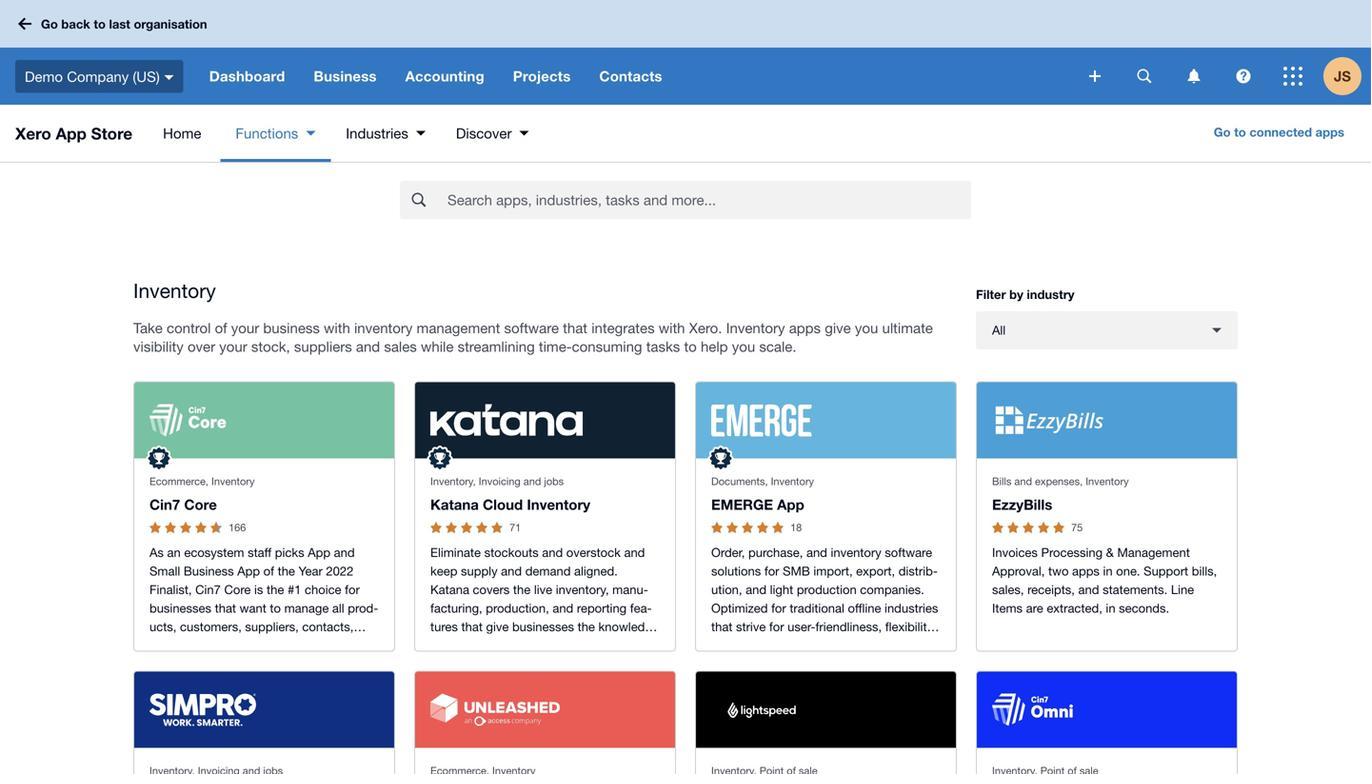 Task type: locate. For each thing, give the bounding box(es) containing it.
inventory right expenses,
[[1086, 475, 1129, 488]]

2 featured app image from the left
[[421, 440, 459, 478]]

optimized
[[711, 601, 768, 616]]

0 vertical spatial of
[[215, 320, 227, 336]]

consuming
[[572, 338, 642, 355]]

0 horizontal spatial svg image
[[18, 18, 31, 30]]

you right help on the top of page
[[732, 338, 755, 355]]

approval,
[[992, 564, 1045, 579]]

visibility
[[133, 338, 184, 355]]

0 horizontal spatial businesses
[[150, 601, 211, 616]]

the down 'picks'
[[278, 564, 295, 579]]

contacts
[[599, 68, 662, 85]]

emerge app link
[[711, 496, 804, 514]]

1 horizontal spatial go
[[1214, 125, 1231, 140]]

and inside inventory, invoicing and jobs katana cloud inventory
[[524, 475, 541, 488]]

with inside order, purchase, and inventory software solutions for smb import, export, distrib ution, and light production companies. optimized for traditional offline industries that strive for user-friendliness, flexibility, and cost-effectiveness. b2b e-com merce & barcoding platform with ad vanced reporting.
[[869, 657, 892, 672]]

1 vertical spatial software
[[885, 545, 932, 560]]

2 horizontal spatial with
[[869, 657, 892, 672]]

1 horizontal spatial you
[[855, 320, 878, 336]]

1 vertical spatial go
[[1214, 125, 1231, 140]]

1 horizontal spatial sales
[[384, 338, 417, 355]]

0 horizontal spatial software
[[504, 320, 559, 336]]

app up 18
[[777, 496, 804, 514]]

go for go to connected apps
[[1214, 125, 1231, 140]]

0 vertical spatial give
[[825, 320, 851, 336]]

0 horizontal spatial cin7
[[150, 496, 180, 514]]

and up "manu"
[[624, 545, 645, 560]]

0 horizontal spatial &
[[749, 657, 757, 672]]

to up suppliers,
[[270, 601, 281, 616]]

ecommerce, inventory cin7 core
[[150, 475, 255, 514]]

1 horizontal spatial software
[[885, 545, 932, 560]]

in left one
[[266, 638, 276, 653]]

1 vertical spatial cin7
[[195, 583, 221, 597]]

0 vertical spatial sales
[[384, 338, 417, 355]]

for down the purchase,
[[765, 564, 779, 579]]

to right need
[[488, 638, 499, 653]]

1 katana from the top
[[430, 496, 479, 514]]

1 vertical spatial apps
[[789, 320, 821, 336]]

that inside eliminate stockouts and overstock and keep supply and demand aligned. katana covers the live inventory, manu facturing, production, and reporting fea tures that give businesses the knowledge they need to make the right decisions.
[[461, 620, 483, 634]]

(us)
[[133, 68, 160, 85]]

sales down suppliers,
[[235, 638, 263, 653]]

that up need
[[461, 620, 483, 634]]

ution,
[[711, 564, 938, 597]]

and up demand
[[542, 545, 563, 560]]

0 horizontal spatial inventory
[[354, 320, 413, 336]]

0 vertical spatial business
[[314, 68, 377, 85]]

the left right
[[537, 638, 554, 653]]

core left "is" on the bottom
[[224, 583, 251, 597]]

1 vertical spatial businesses
[[512, 620, 574, 634]]

&
[[1106, 545, 1114, 560], [749, 657, 757, 672]]

bills and expenses, inventory ezzybills
[[992, 475, 1129, 514]]

1 vertical spatial of
[[263, 564, 274, 579]]

core
[[184, 496, 217, 514], [224, 583, 251, 597]]

inventory up emerge app link
[[771, 475, 814, 488]]

0 vertical spatial &
[[1106, 545, 1114, 560]]

for up the prod
[[345, 583, 360, 597]]

industries
[[885, 601, 938, 616]]

business
[[314, 68, 377, 85], [184, 564, 234, 579]]

apps right connected
[[1316, 125, 1345, 140]]

2 katana from the top
[[430, 583, 469, 597]]

menu
[[144, 105, 544, 162]]

that inside take control of your business with inventory management software that integrates with xero. inventory apps give you ultimate visibility over your stock, suppliers and sales while streamlining time-consuming tasks to help you scale.
[[563, 320, 588, 336]]

#1
[[288, 583, 301, 597]]

scale.
[[759, 338, 797, 355]]

ucts,
[[150, 601, 378, 634]]

inventory inside inventory, invoicing and jobs katana cloud inventory
[[527, 496, 590, 514]]

that up time-
[[563, 320, 588, 336]]

go to connected apps
[[1214, 125, 1345, 140]]

to inside as an ecosystem staff picks app and small business app of the year 2022 finalist, cin7 core is the #1 choice for businesses that want to manage all prod ucts, customers, suppliers, contacts, purchases and sales in one easy-to-use system.
[[270, 601, 281, 616]]

sales left the while
[[384, 338, 417, 355]]

b2b
[[844, 638, 868, 653]]

to inside eliminate stockouts and overstock and keep supply and demand aligned. katana covers the live inventory, manu facturing, production, and reporting fea tures that give businesses the knowledge they need to make the right decisions.
[[488, 638, 499, 653]]

of down staff
[[263, 564, 274, 579]]

friendliness,
[[816, 620, 882, 634]]

home
[[163, 125, 201, 141]]

bills
[[992, 475, 1012, 488]]

processing
[[1041, 545, 1103, 560]]

two
[[1048, 564, 1069, 579]]

0 vertical spatial katana
[[430, 496, 479, 514]]

0 horizontal spatial business
[[184, 564, 234, 579]]

integrates
[[592, 320, 655, 336]]

your right over
[[219, 338, 247, 355]]

go for go back to last organisation
[[41, 16, 58, 31]]

1 horizontal spatial of
[[263, 564, 274, 579]]

software inside order, purchase, and inventory software solutions for smb import, export, distrib ution, and light production companies. optimized for traditional offline industries that strive for user-friendliness, flexibility, and cost-effectiveness. b2b e-com merce & barcoding platform with ad vanced reporting.
[[885, 545, 932, 560]]

cloud
[[483, 496, 523, 514]]

documents,
[[711, 475, 768, 488]]

effectiveness.
[[764, 638, 840, 653]]

and inside invoices processing & management approval, two apps in one. support bills, sales, receipts, and statements. line items are extracted, in seconds.
[[1078, 583, 1099, 597]]

0 horizontal spatial sales
[[235, 638, 263, 653]]

inventory inside ecommerce, inventory cin7 core
[[211, 475, 255, 488]]

1 vertical spatial give
[[486, 620, 509, 634]]

is
[[254, 583, 263, 597]]

go left connected
[[1214, 125, 1231, 140]]

businesses down facturing,
[[512, 620, 574, 634]]

inventory down jobs
[[527, 496, 590, 514]]

of inside as an ecosystem staff picks app and small business app of the year 2022 finalist, cin7 core is the #1 choice for businesses that want to manage all prod ucts, customers, suppliers, contacts, purchases and sales in one easy-to-use system.
[[263, 564, 274, 579]]

app up "is" on the bottom
[[237, 564, 260, 579]]

in
[[1103, 564, 1113, 579], [1106, 601, 1116, 616], [266, 638, 276, 653]]

featured app image down cin7 core app logo
[[140, 440, 178, 478]]

and up 2022
[[334, 545, 355, 560]]

ad
[[895, 657, 914, 672]]

and inside bills and expenses, inventory ezzybills
[[1015, 475, 1032, 488]]

1 horizontal spatial svg image
[[1188, 69, 1200, 83]]

picks
[[275, 545, 304, 560]]

business inside as an ecosystem staff picks app and small business app of the year 2022 finalist, cin7 core is the #1 choice for businesses that want to manage all prod ucts, customers, suppliers, contacts, purchases and sales in one easy-to-use system.
[[184, 564, 234, 579]]

to inside take control of your business with inventory management software that integrates with xero. inventory apps give you ultimate visibility over your stock, suppliers and sales while streamlining time-consuming tasks to help you scale.
[[684, 338, 697, 355]]

inventory
[[133, 279, 216, 302], [726, 320, 785, 336], [211, 475, 255, 488], [771, 475, 814, 488], [1086, 475, 1129, 488], [527, 496, 590, 514]]

items
[[992, 601, 1023, 616]]

1 horizontal spatial &
[[1106, 545, 1114, 560]]

back
[[61, 16, 90, 31]]

management
[[1117, 545, 1190, 560]]

1 vertical spatial business
[[184, 564, 234, 579]]

expenses,
[[1035, 475, 1083, 488]]

business inside dropdown button
[[314, 68, 377, 85]]

give inside take control of your business with inventory management software that integrates with xero. inventory apps give you ultimate visibility over your stock, suppliers and sales while streamlining time-consuming tasks to help you scale.
[[825, 320, 851, 336]]

18
[[790, 522, 802, 534]]

1 vertical spatial &
[[749, 657, 757, 672]]

featured app image for ucts,
[[140, 440, 178, 478]]

1 vertical spatial core
[[224, 583, 251, 597]]

banner
[[0, 0, 1371, 105]]

featured app image left invoicing
[[421, 440, 459, 478]]

that down optimized
[[711, 620, 733, 634]]

0 horizontal spatial core
[[184, 496, 217, 514]]

core down ecommerce,
[[184, 496, 217, 514]]

katana cloud inventory app logo image
[[430, 404, 583, 437]]

order,
[[711, 545, 745, 560]]

light
[[770, 583, 793, 597]]

0 horizontal spatial with
[[324, 320, 350, 336]]

purchase,
[[749, 545, 803, 560]]

to left help on the top of page
[[684, 338, 697, 355]]

in down statements.
[[1106, 601, 1116, 616]]

software up time-
[[504, 320, 559, 336]]

and up import,
[[807, 545, 827, 560]]

and up extracted,
[[1078, 583, 1099, 597]]

user-
[[788, 620, 816, 634]]

0 horizontal spatial of
[[215, 320, 227, 336]]

inventory up scale.
[[726, 320, 785, 336]]

vanced
[[711, 657, 914, 690]]

industry
[[1027, 287, 1075, 302]]

business down ecosystem
[[184, 564, 234, 579]]

an
[[167, 545, 181, 560]]

businesses inside as an ecosystem staff picks app and small business app of the year 2022 finalist, cin7 core is the #1 choice for businesses that want to manage all prod ucts, customers, suppliers, contacts, purchases and sales in one easy-to-use system.
[[150, 601, 211, 616]]

inventory inside take control of your business with inventory management software that integrates with xero. inventory apps give you ultimate visibility over your stock, suppliers and sales while streamlining time-consuming tasks to help you scale.
[[726, 320, 785, 336]]

1 vertical spatial sales
[[235, 638, 263, 653]]

cin7 inside as an ecosystem staff picks app and small business app of the year 2022 finalist, cin7 core is the #1 choice for businesses that want to manage all prod ucts, customers, suppliers, contacts, purchases and sales in one easy-to-use system.
[[195, 583, 221, 597]]

in left one.
[[1103, 564, 1113, 579]]

0 horizontal spatial apps
[[789, 320, 821, 336]]

with
[[324, 320, 350, 336], [659, 320, 685, 336], [869, 657, 892, 672]]

2 horizontal spatial featured app image
[[702, 440, 740, 478]]

strive
[[736, 620, 766, 634]]

your
[[231, 320, 259, 336], [219, 338, 247, 355]]

and down the stockouts
[[501, 564, 522, 579]]

cin7 core link
[[150, 496, 217, 514]]

2 horizontal spatial apps
[[1316, 125, 1345, 140]]

with up suppliers
[[324, 320, 350, 336]]

tures
[[430, 601, 652, 634]]

featured app image
[[140, 440, 178, 478], [421, 440, 459, 478], [702, 440, 740, 478]]

1 horizontal spatial cin7
[[195, 583, 221, 597]]

order, purchase, and inventory software solutions for smb import, export, distrib ution, and light production companies. optimized for traditional offline industries that strive for user-friendliness, flexibility, and cost-effectiveness. b2b e-com merce & barcoding platform with ad vanced reporting.
[[711, 545, 938, 690]]

1 horizontal spatial core
[[224, 583, 251, 597]]

need
[[457, 638, 485, 653]]

& right processing at the bottom of the page
[[1106, 545, 1114, 560]]

businesses down the finalist,
[[150, 601, 211, 616]]

svg image
[[1137, 69, 1152, 83], [1237, 69, 1251, 83], [1089, 70, 1101, 82], [164, 75, 174, 80]]

inventory, invoicing and jobs katana cloud inventory
[[430, 475, 590, 514]]

1 vertical spatial katana
[[430, 583, 469, 597]]

the up the production,
[[513, 583, 531, 597]]

svg image inside go back to last organisation link
[[18, 18, 31, 30]]

with up tasks
[[659, 320, 685, 336]]

0 vertical spatial cin7
[[150, 496, 180, 514]]

use
[[350, 638, 370, 653]]

for inside as an ecosystem staff picks app and small business app of the year 2022 finalist, cin7 core is the #1 choice for businesses that want to manage all prod ucts, customers, suppliers, contacts, purchases and sales in one easy-to-use system.
[[345, 583, 360, 597]]

0 horizontal spatial give
[[486, 620, 509, 634]]

0 horizontal spatial go
[[41, 16, 58, 31]]

and left jobs
[[524, 475, 541, 488]]

dashboard link
[[195, 48, 299, 105]]

0 vertical spatial you
[[855, 320, 878, 336]]

katana down keep
[[430, 583, 469, 597]]

inventory left management
[[354, 320, 413, 336]]

None search field
[[400, 181, 971, 219]]

1 horizontal spatial featured app image
[[421, 440, 459, 478]]

extracted,
[[1047, 601, 1103, 616]]

you left ultimate
[[855, 320, 878, 336]]

apps down processing at the bottom of the page
[[1072, 564, 1100, 579]]

1 horizontal spatial business
[[314, 68, 377, 85]]

with down e-
[[869, 657, 892, 672]]

0 horizontal spatial featured app image
[[140, 440, 178, 478]]

of
[[215, 320, 227, 336], [263, 564, 274, 579]]

streamlining
[[458, 338, 535, 355]]

menu containing home
[[144, 105, 544, 162]]

that up customers,
[[215, 601, 236, 616]]

1 horizontal spatial businesses
[[512, 620, 574, 634]]

sales,
[[992, 583, 1024, 597]]

inventory inside order, purchase, and inventory software solutions for smb import, export, distrib ution, and light production companies. optimized for traditional offline industries that strive for user-friendliness, flexibility, and cost-effectiveness. b2b e-com merce & barcoding platform with ad vanced reporting.
[[831, 545, 882, 560]]

2 vertical spatial apps
[[1072, 564, 1100, 579]]

give left ultimate
[[825, 320, 851, 336]]

cin7 up customers,
[[195, 583, 221, 597]]

1 horizontal spatial give
[[825, 320, 851, 336]]

businesses
[[150, 601, 211, 616], [512, 620, 574, 634]]

eliminate stockouts and overstock and keep supply and demand aligned. katana covers the live inventory, manu facturing, production, and reporting fea tures that give businesses the knowledge they need to make the right decisions.
[[430, 545, 659, 653]]

1 vertical spatial inventory
[[831, 545, 882, 560]]

inventory up 166
[[211, 475, 255, 488]]

your up stock,
[[231, 320, 259, 336]]

cin7 down ecommerce,
[[150, 496, 180, 514]]

cin7 omni app logo image
[[992, 694, 1073, 726]]

svg image
[[18, 18, 31, 30], [1284, 67, 1303, 86], [1188, 69, 1200, 83]]

katana down inventory,
[[430, 496, 479, 514]]

0 vertical spatial software
[[504, 320, 559, 336]]

take
[[133, 320, 163, 336]]

Search apps, industries, tasks and more... field
[[446, 182, 970, 218]]

0 vertical spatial go
[[41, 16, 58, 31]]

businesses inside eliminate stockouts and overstock and keep supply and demand aligned. katana covers the live inventory, manu facturing, production, and reporting fea tures that give businesses the knowledge they need to make the right decisions.
[[512, 620, 574, 634]]

1 featured app image from the left
[[140, 440, 178, 478]]

of up over
[[215, 320, 227, 336]]

manu
[[612, 583, 648, 597]]

inventory up export,
[[831, 545, 882, 560]]

featured app image up emerge
[[702, 440, 740, 478]]

flexibility,
[[885, 620, 936, 634]]

you
[[855, 320, 878, 336], [732, 338, 755, 355]]

& down cost-
[[749, 657, 757, 672]]

give down the production,
[[486, 620, 509, 634]]

are
[[1026, 601, 1043, 616]]

and right suppliers
[[356, 338, 380, 355]]

accounting
[[405, 68, 484, 85]]

ultimate
[[882, 320, 933, 336]]

0 vertical spatial businesses
[[150, 601, 211, 616]]

inventory,
[[430, 475, 476, 488]]

right
[[557, 638, 582, 653]]

and right bills
[[1015, 475, 1032, 488]]

1 horizontal spatial apps
[[1072, 564, 1100, 579]]

0 vertical spatial inventory
[[354, 320, 413, 336]]

make
[[503, 638, 533, 653]]

apps up scale.
[[789, 320, 821, 336]]

apps
[[1316, 125, 1345, 140], [789, 320, 821, 336], [1072, 564, 1100, 579]]

business up industries in the left top of the page
[[314, 68, 377, 85]]

0 vertical spatial apps
[[1316, 125, 1345, 140]]

supply
[[461, 564, 498, 579]]

0 horizontal spatial you
[[732, 338, 755, 355]]

software up distrib
[[885, 545, 932, 560]]

sales
[[384, 338, 417, 355], [235, 638, 263, 653]]

3 featured app image from the left
[[702, 440, 740, 478]]

go left back
[[41, 16, 58, 31]]

2 vertical spatial in
[[266, 638, 276, 653]]

all
[[332, 601, 344, 616]]

small
[[150, 564, 180, 579]]

cin7
[[150, 496, 180, 514], [195, 583, 221, 597]]

1 horizontal spatial inventory
[[831, 545, 882, 560]]

0 vertical spatial core
[[184, 496, 217, 514]]

sales inside as an ecosystem staff picks app and small business app of the year 2022 finalist, cin7 core is the #1 choice for businesses that want to manage all prod ucts, customers, suppliers, contacts, purchases and sales in one easy-to-use system.
[[235, 638, 263, 653]]



Task type: vqa. For each thing, say whether or not it's contained in the screenshot.
in in the As an ecosystem staff picks App and Small Business App of the Year 2022 Finalist, Cin7 Core is the #1 choice for businesses that want to manage all prod ucts, customers, suppliers, contacts, purchases and sales in one easy-to-use system.
yes



Task type: describe. For each thing, give the bounding box(es) containing it.
that inside order, purchase, and inventory software solutions for smb import, export, distrib ution, and light production companies. optimized for traditional offline industries that strive for user-friendliness, flexibility, and cost-effectiveness. b2b e-com merce & barcoding platform with ad vanced reporting.
[[711, 620, 733, 634]]

simpro logo image
[[150, 694, 256, 726]]

inventory inside documents, inventory emerge app
[[771, 475, 814, 488]]

tasks
[[646, 338, 680, 355]]

eliminate
[[430, 545, 481, 560]]

cost-
[[736, 638, 764, 653]]

featured app image for effectiveness.
[[702, 440, 740, 478]]

js button
[[1324, 48, 1371, 105]]

ezzybills app logo image
[[992, 404, 1107, 437]]

invoicing
[[479, 475, 521, 488]]

manage
[[284, 601, 329, 616]]

statements.
[[1103, 583, 1168, 597]]

& inside order, purchase, and inventory software solutions for smb import, export, distrib ution, and light production companies. optimized for traditional offline industries that strive for user-friendliness, flexibility, and cost-effectiveness. b2b e-com merce & barcoding platform with ad vanced reporting.
[[749, 657, 757, 672]]

and left cost-
[[711, 638, 732, 653]]

bills,
[[1192, 564, 1217, 579]]

in inside as an ecosystem staff picks app and small business app of the year 2022 finalist, cin7 core is the #1 choice for businesses that want to manage all prod ucts, customers, suppliers, contacts, purchases and sales in one easy-to-use system.
[[266, 638, 276, 653]]

as an ecosystem staff picks app and small business app of the year 2022 finalist, cin7 core is the #1 choice for businesses that want to manage all prod ucts, customers, suppliers, contacts, purchases and sales in one easy-to-use system.
[[150, 545, 378, 672]]

over
[[188, 338, 215, 355]]

0 vertical spatial in
[[1103, 564, 1113, 579]]

give inside eliminate stockouts and overstock and keep supply and demand aligned. katana covers the live inventory, manu facturing, production, and reporting fea tures that give businesses the knowledge they need to make the right decisions.
[[486, 620, 509, 634]]

inventory up 'control'
[[133, 279, 216, 302]]

organisation
[[134, 16, 207, 31]]

one.
[[1116, 564, 1140, 579]]

home button
[[144, 105, 220, 162]]

go back to last organisation link
[[11, 7, 219, 41]]

company
[[67, 68, 129, 85]]

the right "is" on the bottom
[[267, 583, 284, 597]]

166
[[229, 522, 246, 534]]

emerge
[[711, 496, 773, 514]]

svg image inside demo company (us) popup button
[[164, 75, 174, 80]]

xero app store
[[15, 124, 132, 143]]

inventory inside bills and expenses, inventory ezzybills
[[1086, 475, 1129, 488]]

xero.
[[689, 320, 722, 336]]

go to connected apps link
[[1203, 118, 1356, 149]]

0 vertical spatial your
[[231, 320, 259, 336]]

management
[[417, 320, 500, 336]]

time-
[[539, 338, 572, 355]]

control
[[167, 320, 211, 336]]

platform
[[820, 657, 866, 672]]

katana inside inventory, invoicing and jobs katana cloud inventory
[[430, 496, 479, 514]]

app up year
[[308, 545, 330, 560]]

suppliers
[[294, 338, 352, 355]]

projects button
[[499, 48, 585, 105]]

contacts,
[[302, 620, 354, 634]]

reporting.
[[755, 675, 808, 690]]

merce
[[711, 638, 912, 672]]

industries button
[[331, 105, 441, 162]]

emerge app logo image
[[711, 404, 812, 437]]

1 vertical spatial you
[[732, 338, 755, 355]]

companies.
[[860, 583, 924, 597]]

last
[[109, 16, 130, 31]]

contacts button
[[585, 48, 677, 105]]

easy-
[[304, 638, 334, 653]]

featured app image for to
[[421, 440, 459, 478]]

aligned.
[[574, 564, 618, 579]]

that inside as an ecosystem staff picks app and small business app of the year 2022 finalist, cin7 core is the #1 choice for businesses that want to manage all prod ucts, customers, suppliers, contacts, purchases and sales in one easy-to-use system.
[[215, 601, 236, 616]]

discover
[[456, 125, 512, 141]]

xero
[[15, 124, 51, 143]]

2 horizontal spatial svg image
[[1284, 67, 1303, 86]]

core inside ecommerce, inventory cin7 core
[[184, 496, 217, 514]]

choice
[[305, 583, 341, 597]]

apps inside invoices processing & management approval, two apps in one. support bills, sales, receipts, and statements. line items are extracted, in seconds.
[[1072, 564, 1100, 579]]

projects
[[513, 68, 571, 85]]

1 horizontal spatial with
[[659, 320, 685, 336]]

inventory inside take control of your business with inventory management software that integrates with xero. inventory apps give you ultimate visibility over your stock, suppliers and sales while streamlining time-consuming tasks to help you scale.
[[354, 320, 413, 336]]

fea
[[630, 601, 652, 616]]

go back to last organisation
[[41, 16, 207, 31]]

staff
[[248, 545, 272, 560]]

and inside take control of your business with inventory management software that integrates with xero. inventory apps give you ultimate visibility over your stock, suppliers and sales while streamlining time-consuming tasks to help you scale.
[[356, 338, 380, 355]]

all button
[[976, 312, 1238, 350]]

sales inside take control of your business with inventory management software that integrates with xero. inventory apps give you ultimate visibility over your stock, suppliers and sales while streamlining time-consuming tasks to help you scale.
[[384, 338, 417, 355]]

help
[[701, 338, 728, 355]]

of inside take control of your business with inventory management software that integrates with xero. inventory apps give you ultimate visibility over your stock, suppliers and sales while streamlining time-consuming tasks to help you scale.
[[215, 320, 227, 336]]

and down customers,
[[210, 638, 231, 653]]

and down inventory,
[[553, 601, 574, 616]]

demo company (us) button
[[0, 48, 195, 105]]

ezzybills
[[992, 496, 1053, 514]]

live
[[534, 583, 552, 597]]

1 vertical spatial your
[[219, 338, 247, 355]]

finalist,
[[150, 583, 192, 597]]

stockouts
[[484, 545, 539, 560]]

accounting button
[[391, 48, 499, 105]]

by
[[1010, 287, 1024, 302]]

core inside as an ecosystem staff picks app and small business app of the year 2022 finalist, cin7 core is the #1 choice for businesses that want to manage all prod ucts, customers, suppliers, contacts, purchases and sales in one easy-to-use system.
[[224, 583, 251, 597]]

smb
[[783, 564, 810, 579]]

ecosystem
[[184, 545, 244, 560]]

katana inside eliminate stockouts and overstock and keep supply and demand aligned. katana covers the live inventory, manu facturing, production, and reporting fea tures that give businesses the knowledge they need to make the right decisions.
[[430, 583, 469, 597]]

support
[[1144, 564, 1189, 579]]

app right xero
[[56, 124, 87, 143]]

71
[[510, 522, 521, 534]]

to left connected
[[1234, 125, 1246, 140]]

industries
[[346, 125, 408, 141]]

filter by industry
[[976, 287, 1075, 302]]

to left last
[[94, 16, 106, 31]]

1 vertical spatial in
[[1106, 601, 1116, 616]]

customers,
[[180, 620, 242, 634]]

cin7 inside ecommerce, inventory cin7 core
[[150, 496, 180, 514]]

and up optimized
[[746, 583, 767, 597]]

connected
[[1250, 125, 1312, 140]]

export,
[[856, 564, 895, 579]]

covers
[[473, 583, 510, 597]]

lightspeed app logo image
[[711, 694, 812, 726]]

demo
[[25, 68, 63, 85]]

for left user-
[[769, 620, 784, 634]]

line
[[1171, 583, 1194, 597]]

functions button
[[220, 105, 331, 162]]

cin7 core app logo image
[[150, 404, 226, 437]]

ezzybills link
[[992, 496, 1053, 514]]

business
[[263, 320, 320, 336]]

facturing,
[[430, 583, 648, 616]]

75
[[1071, 522, 1083, 534]]

software inside take control of your business with inventory management software that integrates with xero. inventory apps give you ultimate visibility over your stock, suppliers and sales while streamlining time-consuming tasks to help you scale.
[[504, 320, 559, 336]]

app inside documents, inventory emerge app
[[777, 496, 804, 514]]

to-
[[334, 638, 350, 653]]

unleashed software logo image
[[430, 694, 560, 726]]

banner containing dashboard
[[0, 0, 1371, 105]]

suppliers,
[[245, 620, 299, 634]]

2022
[[326, 564, 354, 579]]

barcoding
[[760, 657, 816, 672]]

& inside invoices processing & management approval, two apps in one. support bills, sales, receipts, and statements. line items are extracted, in seconds.
[[1106, 545, 1114, 560]]

e-
[[871, 638, 882, 653]]

production
[[797, 583, 857, 597]]

solutions
[[711, 564, 761, 579]]

the down reporting
[[578, 620, 595, 634]]

for down the light
[[771, 601, 786, 616]]

apps inside take control of your business with inventory management software that integrates with xero. inventory apps give you ultimate visibility over your stock, suppliers and sales while streamlining time-consuming tasks to help you scale.
[[789, 320, 821, 336]]

as
[[150, 545, 164, 560]]

inventory,
[[556, 583, 609, 597]]



